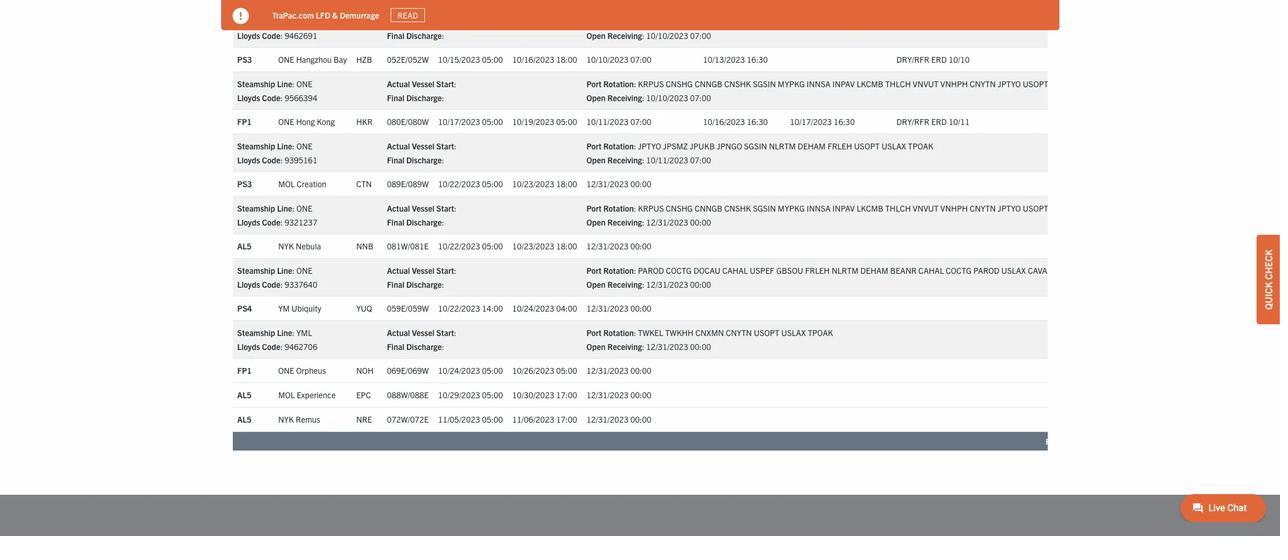 Task type: vqa. For each thing, say whether or not it's contained in the screenshot.
no to the bottom
no



Task type: describe. For each thing, give the bounding box(es) containing it.
records displayed :
[[1046, 437, 1118, 447]]

jptyo for port rotation : krpus cnshg cnngb cnshk sgsin mypkg innsa inpav lkcmb thlch vnvut vnhph cnytn jptyo usopt uslax tpoak open receiving : 12/31/2023 00:00
[[998, 203, 1021, 213]]

al5 for mol experience
[[237, 390, 252, 401]]

one inside steamship line : one lloyds code : 9566394
[[296, 78, 313, 89]]

cnytn inside port rotation : twkel twkhh cnxmn cnytn usopt uslax tpoak open receiving : 12/31/2023 00:00
[[726, 328, 752, 338]]

jpukb
[[690, 141, 715, 151]]

actual for steamship line : one lloyds code : 9337640
[[387, 265, 410, 276]]

start for steamship line : one lloyds code : 9321237
[[436, 203, 454, 213]]

records
[[1046, 437, 1075, 447]]

080e/080w
[[387, 117, 429, 127]]

10/24/2023 04:00
[[512, 303, 577, 314]]

one inside steamship line : one lloyds code : 9321237
[[296, 203, 313, 213]]

kong
[[317, 117, 335, 127]]

port for port rotation : jptyo jpsmz jpukb jpngo sgsin nlrtm deham frleh usopt uslax tpoak open receiving : 10/11/2023 07:00
[[587, 141, 602, 151]]

usopt inside port rotation : krpus cnshg cnngb cnshk sgsin mypkg innsa inpav lkcmb thlch vnvut vnhph cnytn jptyo usopt uslax tpoak open receiving : 12/31/2023 00:00
[[1023, 203, 1049, 213]]

open inside port rotation : twkel twkhh cnxmn cnytn usopt uslax tpoak open receiving : 12/31/2023 00:00
[[587, 342, 606, 352]]

actual vessel start : final discharge : for : 9462706
[[387, 328, 457, 352]]

mypkg for : 12/31/2023 00:00
[[778, 203, 805, 213]]

steamship line : one lloyds code : 9337640
[[237, 265, 317, 290]]

vessel for steamship line : one lloyds code : 9321237
[[412, 203, 435, 213]]

receiving inside port rotation : jptyo jpsmz jpukb jpngo sgsin nlrtm deham frleh usopt uslax tpoak open receiving : 10/11/2023 07:00
[[608, 155, 642, 165]]

lkcmb for 07:00
[[857, 78, 884, 89]]

16:30 for 10/13/2023 16:30
[[747, 54, 768, 65]]

one left hangzhou
[[278, 54, 294, 65]]

00:00 for 089e/089w
[[631, 179, 652, 189]]

mol experience
[[278, 390, 336, 401]]

inpav for : 12/31/2023 00:00
[[833, 203, 855, 213]]

18:00 for 081w/081e
[[556, 241, 577, 252]]

erd for 10/10
[[932, 54, 947, 65]]

nebula
[[296, 241, 321, 252]]

discharge for steamship line : one lloyds code : 9566394
[[406, 92, 442, 103]]

vessel for steamship line : one lloyds code : 9337640
[[412, 265, 435, 276]]

052e/052w
[[387, 54, 429, 65]]

rotation for port rotation : jptyo jpsmz jpukb jpngo sgsin nlrtm deham frleh usopt uslax tpoak open receiving : 10/11/2023 07:00
[[604, 141, 634, 151]]

10/10
[[949, 54, 970, 65]]

one hong kong
[[278, 117, 335, 127]]

yuq
[[356, 303, 372, 314]]

receiving inside port rotation : twkel twkhh cnxmn cnytn usopt uslax tpoak open receiving : 12/31/2023 00:00
[[608, 342, 642, 352]]

05:00 for 072w/072e
[[482, 415, 503, 425]]

18:00 for 089e/089w
[[556, 179, 577, 189]]

14:00
[[482, 303, 503, 314]]

10/17/2023 for 10/17/2023 05:00
[[438, 117, 480, 127]]

orpheus
[[296, 366, 326, 376]]

line for 9462706
[[277, 328, 292, 338]]

9321237
[[285, 217, 317, 227]]

ubiquity
[[292, 303, 321, 314]]

receiving inside port rotation : krpus cnshg cnngb cnshk sgsin mypkg innsa inpav lkcmb thlch vnvut vnhph cnytn jptyo usopt uslax tpoak open receiving : 10/10/2023 07:00
[[608, 92, 642, 103]]

nre
[[356, 415, 372, 425]]

usopt inside port rotation : twkel twkhh cnxmn cnytn usopt uslax tpoak open receiving : 12/31/2023 00:00
[[754, 328, 780, 338]]

actual vessel start : final discharge : for : 9337640
[[387, 265, 457, 290]]

00:00 for 088w/088e
[[631, 390, 652, 401]]

steamship for steamship line : one lloyds code : 9395161
[[237, 141, 275, 151]]

line for 9337640
[[277, 265, 292, 276]]

discharge for steamship line : one lloyds code : 9337640
[[406, 279, 442, 290]]

krpus for 12/31/2023
[[638, 203, 664, 213]]

twkel
[[638, 328, 664, 338]]

cnxmn
[[696, 328, 724, 338]]

10/15/2023 05:00
[[438, 54, 503, 65]]

demurrage
[[340, 10, 379, 20]]

open inside port rotation : jptyo jpsmz jpukb jpngo sgsin nlrtm deham frleh usopt uslax tpoak open receiving : 10/11/2023 07:00
[[587, 155, 606, 165]]

port for port rotation : twkel twkhh cnxmn cnytn usopt uslax tpoak open receiving : 12/31/2023 00:00
[[587, 328, 602, 338]]

05:00 for 089e/089w
[[482, 179, 503, 189]]

frleh inside port rotation : jptyo jpsmz jpukb jpngo sgsin nlrtm deham frleh usopt uslax tpoak open receiving : 10/11/2023 07:00
[[828, 141, 853, 151]]

port for port rotation : parod coctg docau cahal uspef gbsou frleh nlrtm deham beanr cahal coctg parod uslax cavan usopt tpoak open receiving : 12/31/2023 00:00
[[587, 265, 602, 276]]

remus
[[296, 415, 320, 425]]

10/11/2023 inside port rotation : jptyo jpsmz jpukb jpngo sgsin nlrtm deham frleh usopt uslax tpoak open receiving : 10/11/2023 07:00
[[646, 155, 688, 165]]

00:00 inside port rotation : krpus cnshg cnngb cnshk sgsin mypkg innsa inpav lkcmb thlch vnvut vnhph cnytn jptyo usopt uslax tpoak open receiving : 12/31/2023 00:00
[[690, 217, 711, 227]]

0 horizontal spatial 10/11/2023
[[587, 117, 629, 127]]

088w/088e
[[387, 390, 429, 401]]

steamship line : one lloyds code : 9395161
[[237, 141, 317, 165]]

10/17/2023 05:00
[[438, 117, 503, 127]]

10/29/2023 05:00
[[438, 390, 503, 401]]

vessel inside actual vessel start final discharge :
[[412, 16, 435, 27]]

10/13/2023
[[703, 54, 745, 65]]

1 open from the top
[[587, 30, 606, 41]]

code for : 9395161
[[262, 155, 281, 165]]

actual inside actual vessel start final discharge :
[[387, 16, 410, 27]]

nyk nebula
[[278, 241, 321, 252]]

steamship line : yml lloyds code : 9462691
[[237, 16, 317, 41]]

10/30/2023 17:00
[[512, 390, 577, 401]]

actual vessel start final discharge :
[[387, 16, 454, 41]]

line for 9395161
[[277, 141, 292, 151]]

port rotation : parod coctg docau cahal uspef gbsou frleh nlrtm deham beanr cahal coctg parod uslax cavan usopt tpoak open receiving : 12/31/2023 00:00
[[587, 265, 1108, 290]]

10/16/2023 16:30
[[703, 117, 768, 127]]

code for : 9321237
[[262, 217, 281, 227]]

10/22/2023 for 089e/089w
[[438, 179, 480, 189]]

089e/089w
[[387, 179, 429, 189]]

10/22/2023 05:00 for 081w/081e
[[438, 241, 503, 252]]

discharge inside actual vessel start final discharge :
[[406, 30, 442, 41]]

port rotation : krpus cnshg cnngb cnshk sgsin mypkg innsa inpav lkcmb thlch vnvut vnhph cnytn jptyo usopt uslax tpoak open receiving : 12/31/2023 00:00
[[587, 203, 1103, 227]]

twkhh
[[665, 328, 694, 338]]

fp1 for one orpheus
[[237, 366, 252, 376]]

check
[[1263, 250, 1275, 280]]

start for steamship line : one lloyds code : 9337640
[[436, 265, 454, 276]]

rotation for port rotation : krpus cnshg cnngb cnshk sgsin mypkg innsa inpav lkcmb thlch vnvut vnhph cnytn jptyo usopt uslax tpoak open receiving : 12/31/2023 00:00
[[604, 203, 634, 213]]

ps4
[[237, 303, 252, 314]]

10/23/2023 for 081w/081e
[[512, 241, 555, 252]]

05:00 for 069e/069w
[[482, 366, 503, 376]]

bay
[[334, 54, 347, 65]]

ym
[[278, 303, 290, 314]]

cavan
[[1028, 265, 1054, 276]]

1 parod from the left
[[638, 265, 664, 276]]

072w/072e
[[387, 415, 429, 425]]

mol for mol creation
[[278, 179, 295, 189]]

12/31/2023 for 088w/088e
[[587, 390, 629, 401]]

al5 for nyk remus
[[237, 415, 252, 425]]

00:00 inside port rotation : twkel twkhh cnxmn cnytn usopt uslax tpoak open receiving : 12/31/2023 00:00
[[690, 342, 711, 352]]

uslax inside "port rotation : parod coctg docau cahal uspef gbsou frleh nlrtm deham beanr cahal coctg parod uslax cavan usopt tpoak open receiving : 12/31/2023 00:00"
[[1002, 265, 1026, 276]]

11/06/2023
[[512, 415, 555, 425]]

05:00 for 080e/080w
[[482, 117, 503, 127]]

10/22/2023 for 081w/081e
[[438, 241, 480, 252]]

port rotation : krpus cnshg cnngb cnshk sgsin mypkg innsa inpav lkcmb thlch vnvut vnhph cnytn jptyo usopt uslax tpoak open receiving : 10/10/2023 07:00
[[587, 78, 1103, 103]]

ps3 for mol creation
[[237, 179, 252, 189]]

steamship line : one lloyds code : 9321237
[[237, 203, 317, 227]]

1 cahal from the left
[[723, 265, 748, 276]]

hzb
[[356, 54, 372, 65]]

start for steamship line : one lloyds code : 9395161
[[436, 141, 454, 151]]

krpus for 10/10/2023
[[638, 78, 664, 89]]

nyk for nyk remus
[[278, 415, 294, 425]]

ym ubiquity
[[278, 303, 321, 314]]

hong
[[296, 117, 315, 127]]

07:00 inside port rotation : jptyo jpsmz jpukb jpngo sgsin nlrtm deham frleh usopt uslax tpoak open receiving : 10/11/2023 07:00
[[690, 155, 711, 165]]

epc
[[356, 390, 371, 401]]

10/23/2023 18:00 for 089e/089w
[[512, 179, 577, 189]]

uspef
[[750, 265, 775, 276]]

9566394
[[285, 92, 317, 103]]

rotation for port rotation : krpus cnshg cnngb cnshk sgsin mypkg innsa inpav lkcmb thlch vnvut vnhph cnytn jptyo usopt uslax tpoak open receiving : 10/10/2023 07:00
[[604, 78, 634, 89]]

10/23/2023 for 089e/089w
[[512, 179, 555, 189]]

uslax inside port rotation : krpus cnshg cnngb cnshk sgsin mypkg innsa inpav lkcmb thlch vnvut vnhph cnytn jptyo usopt uslax tpoak open receiving : 10/10/2023 07:00
[[1051, 78, 1075, 89]]

9395161
[[285, 155, 317, 165]]

10/16/2023 18:00
[[512, 54, 577, 65]]

0 vertical spatial 10/10/2023
[[646, 30, 688, 41]]

line for 9566394
[[277, 78, 292, 89]]

12/31/2023 for 081w/081e
[[587, 241, 629, 252]]

quick
[[1263, 282, 1275, 310]]

10/29/2023
[[438, 390, 480, 401]]

creation
[[297, 179, 327, 189]]

code for : 9566394
[[262, 92, 281, 103]]

yml for steamship line : yml lloyds code : 9462706
[[296, 328, 312, 338]]

deham inside "port rotation : parod coctg docau cahal uspef gbsou frleh nlrtm deham beanr cahal coctg parod uslax cavan usopt tpoak open receiving : 12/31/2023 00:00"
[[861, 265, 889, 276]]

jptyo for port rotation : krpus cnshg cnngb cnshk sgsin mypkg innsa inpav lkcmb thlch vnvut vnhph cnytn jptyo usopt uslax tpoak open receiving : 10/10/2023 07:00
[[998, 78, 1021, 89]]

2 parod from the left
[[974, 265, 1000, 276]]

10/26/2023
[[512, 366, 555, 376]]

final for steamship line : one lloyds code : 9566394
[[387, 92, 405, 103]]

10/11/2023 07:00
[[587, 117, 652, 127]]

open receiving : 10/10/2023 07:00
[[587, 30, 711, 41]]

16:30 for 10/16/2023 16:30
[[747, 117, 768, 127]]

jpsmz
[[663, 141, 688, 151]]

read link
[[391, 8, 425, 22]]

9337640
[[285, 279, 317, 290]]

tpoak inside port rotation : twkel twkhh cnxmn cnytn usopt uslax tpoak open receiving : 12/31/2023 00:00
[[808, 328, 833, 338]]

quick check link
[[1257, 235, 1281, 325]]

lloyds for steamship line : yml lloyds code : 9462691
[[237, 30, 260, 41]]

2 cahal from the left
[[919, 265, 944, 276]]

lfd
[[316, 10, 331, 20]]

port rotation : twkel twkhh cnxmn cnytn usopt uslax tpoak open receiving : 12/31/2023 00:00
[[587, 328, 833, 352]]

12/31/2023 inside port rotation : krpus cnshg cnngb cnshk sgsin mypkg innsa inpav lkcmb thlch vnvut vnhph cnytn jptyo usopt uslax tpoak open receiving : 12/31/2023 00:00
[[646, 217, 688, 227]]

cnngb for : 12/31/2023 00:00
[[695, 203, 723, 213]]

nnb
[[356, 241, 374, 252]]

00:00 for 069e/069w
[[631, 366, 652, 376]]

one hangzhou bay
[[278, 54, 347, 65]]

one orpheus
[[278, 366, 326, 376]]

jpngo
[[717, 141, 743, 151]]

quick check
[[1263, 250, 1275, 310]]

ps3 for one hangzhou bay
[[237, 54, 252, 65]]

12/31/2023 inside port rotation : twkel twkhh cnxmn cnytn usopt uslax tpoak open receiving : 12/31/2023 00:00
[[646, 342, 688, 352]]

10/19/2023
[[512, 117, 555, 127]]

11/05/2023 05:00
[[438, 415, 503, 425]]

1 vertical spatial 10/10/2023
[[587, 54, 629, 65]]

usopt inside port rotation : jptyo jpsmz jpukb jpngo sgsin nlrtm deham frleh usopt uslax tpoak open receiving : 10/11/2023 07:00
[[854, 141, 880, 151]]

noh
[[356, 366, 374, 376]]

open inside port rotation : krpus cnshg cnngb cnshk sgsin mypkg innsa inpav lkcmb thlch vnvut vnhph cnytn jptyo usopt uslax tpoak open receiving : 12/31/2023 00:00
[[587, 217, 606, 227]]

final for steamship line : one lloyds code : 9395161
[[387, 155, 405, 165]]

gbsou
[[777, 265, 804, 276]]

hangzhou
[[296, 54, 332, 65]]

1 coctg from the left
[[666, 265, 692, 276]]

steamship for steamship line : yml lloyds code : 9462691
[[237, 16, 275, 27]]

17:00 for 10/30/2023 17:00
[[556, 390, 577, 401]]

mol creation
[[278, 179, 327, 189]]

uslax inside port rotation : jptyo jpsmz jpukb jpngo sgsin nlrtm deham frleh usopt uslax tpoak open receiving : 10/11/2023 07:00
[[882, 141, 907, 151]]

start for steamship line : one lloyds code : 9566394
[[436, 78, 454, 89]]

00:00 for 059e/059w
[[631, 303, 652, 314]]

usopt inside port rotation : krpus cnshg cnngb cnshk sgsin mypkg innsa inpav lkcmb thlch vnvut vnhph cnytn jptyo usopt uslax tpoak open receiving : 10/10/2023 07:00
[[1023, 78, 1049, 89]]



Task type: locate. For each thing, give the bounding box(es) containing it.
discharge for steamship line : one lloyds code : 9395161
[[406, 155, 442, 165]]

lloyds for steamship line : one lloyds code : 9566394
[[237, 92, 260, 103]]

0 vertical spatial dry/rfr
[[897, 54, 930, 65]]

yml up 9462706
[[296, 328, 312, 338]]

10/11
[[949, 117, 970, 127]]

line for 9321237
[[277, 203, 292, 213]]

2 erd from the top
[[932, 117, 947, 127]]

thlch inside port rotation : krpus cnshg cnngb cnshk sgsin mypkg innsa inpav lkcmb thlch vnvut vnhph cnytn jptyo usopt uslax tpoak open receiving : 10/10/2023 07:00
[[886, 78, 911, 89]]

cnshk
[[725, 78, 751, 89], [725, 203, 751, 213]]

sgsin inside port rotation : jptyo jpsmz jpukb jpngo sgsin nlrtm deham frleh usopt uslax tpoak open receiving : 10/11/2023 07:00
[[744, 141, 767, 151]]

ps3
[[237, 54, 252, 65], [237, 179, 252, 189]]

0 vertical spatial cnshg
[[666, 78, 693, 89]]

cnshk inside port rotation : krpus cnshg cnngb cnshk sgsin mypkg innsa inpav lkcmb thlch vnvut vnhph cnytn jptyo usopt uslax tpoak open receiving : 12/31/2023 00:00
[[725, 203, 751, 213]]

vnvut for port rotation : krpus cnshg cnngb cnshk sgsin mypkg innsa inpav lkcmb thlch vnvut vnhph cnytn jptyo usopt uslax tpoak open receiving : 12/31/2023 00:00
[[913, 203, 939, 213]]

lkcmb for 00:00
[[857, 203, 884, 213]]

1 18:00 from the top
[[556, 54, 577, 65]]

krpus inside port rotation : krpus cnshg cnngb cnshk sgsin mypkg innsa inpav lkcmb thlch vnvut vnhph cnytn jptyo usopt uslax tpoak open receiving : 10/10/2023 07:00
[[638, 78, 664, 89]]

discharge up 080e/080w at top
[[406, 92, 442, 103]]

cnytn inside port rotation : krpus cnshg cnngb cnshk sgsin mypkg innsa inpav lkcmb thlch vnvut vnhph cnytn jptyo usopt uslax tpoak open receiving : 12/31/2023 00:00
[[970, 203, 996, 213]]

thlch
[[886, 78, 911, 89], [886, 203, 911, 213]]

krpus
[[638, 78, 664, 89], [638, 203, 664, 213]]

1 dry/rfr from the top
[[897, 54, 930, 65]]

displayed
[[1077, 437, 1112, 447]]

parod left docau
[[638, 265, 664, 276]]

1 cnngb from the top
[[695, 78, 723, 89]]

6 steamship from the top
[[237, 328, 275, 338]]

one up the 9395161
[[296, 141, 313, 151]]

krpus inside port rotation : krpus cnshg cnngb cnshk sgsin mypkg innsa inpav lkcmb thlch vnvut vnhph cnytn jptyo usopt uslax tpoak open receiving : 12/31/2023 00:00
[[638, 203, 664, 213]]

cahal right beanr
[[919, 265, 944, 276]]

1 discharge from the top
[[406, 30, 442, 41]]

10/16/2023 for 10/16/2023 16:30
[[703, 117, 745, 127]]

0 vertical spatial sgsin
[[753, 78, 776, 89]]

1 vertical spatial 10/22/2023
[[438, 241, 480, 252]]

cahal
[[723, 265, 748, 276], [919, 265, 944, 276]]

line inside steamship line : one lloyds code : 9321237
[[277, 203, 292, 213]]

vnvut
[[913, 78, 939, 89], [913, 203, 939, 213]]

3 lloyds from the top
[[237, 155, 260, 165]]

sgsin for : 12/31/2023 00:00
[[753, 203, 776, 213]]

10/23/2023 18:00 for 081w/081e
[[512, 241, 577, 252]]

innsa inside port rotation : krpus cnshg cnngb cnshk sgsin mypkg innsa inpav lkcmb thlch vnvut vnhph cnytn jptyo usopt uslax tpoak open receiving : 10/10/2023 07:00
[[807, 78, 831, 89]]

line up 9462706
[[277, 328, 292, 338]]

0 horizontal spatial 10/16/2023
[[512, 54, 555, 65]]

0 vertical spatial 10/23/2023 18:00
[[512, 179, 577, 189]]

2 vertical spatial cnytn
[[726, 328, 752, 338]]

10/24/2023 for 10/24/2023 04:00
[[512, 303, 555, 314]]

2 innsa from the top
[[807, 203, 831, 213]]

1 vertical spatial vnvut
[[913, 203, 939, 213]]

tpoak for port rotation : krpus cnshg cnngb cnshk sgsin mypkg innsa inpav lkcmb thlch vnvut vnhph cnytn jptyo usopt uslax tpoak open receiving : 10/10/2023 07:00
[[1077, 78, 1103, 89]]

1 vertical spatial mol
[[278, 390, 295, 401]]

10/17/2023
[[438, 117, 480, 127], [790, 117, 832, 127]]

9462691
[[285, 30, 317, 41]]

coctg left docau
[[666, 265, 692, 276]]

final up 081w/081e
[[387, 217, 405, 227]]

2 coctg from the left
[[946, 265, 972, 276]]

10/10/2023
[[646, 30, 688, 41], [587, 54, 629, 65], [646, 92, 688, 103]]

0 vertical spatial ps3
[[237, 54, 252, 65]]

lloyds down solid icon
[[237, 30, 260, 41]]

cnngb inside port rotation : krpus cnshg cnngb cnshk sgsin mypkg innsa inpav lkcmb thlch vnvut vnhph cnytn jptyo usopt uslax tpoak open receiving : 10/10/2023 07:00
[[695, 78, 723, 89]]

1 thlch from the top
[[886, 78, 911, 89]]

code left 9321237
[[262, 217, 281, 227]]

6 receiving from the top
[[608, 342, 642, 352]]

1 10/22/2023 from the top
[[438, 179, 480, 189]]

10/22/2023 for 059e/059w
[[438, 303, 480, 314]]

actual vessel start : final discharge : for : 9395161
[[387, 141, 457, 165]]

17:00 up the 11/06/2023 17:00
[[556, 390, 577, 401]]

uslax inside port rotation : twkel twkhh cnxmn cnytn usopt uslax tpoak open receiving : 12/31/2023 00:00
[[782, 328, 806, 338]]

cnytn inside port rotation : krpus cnshg cnngb cnshk sgsin mypkg innsa inpav lkcmb thlch vnvut vnhph cnytn jptyo usopt uslax tpoak open receiving : 10/10/2023 07:00
[[970, 78, 996, 89]]

footer
[[0, 495, 1281, 537]]

usopt inside "port rotation : parod coctg docau cahal uspef gbsou frleh nlrtm deham beanr cahal coctg parod uslax cavan usopt tpoak open receiving : 12/31/2023 00:00"
[[1055, 265, 1081, 276]]

12/31/2023 00:00
[[587, 179, 652, 189], [587, 241, 652, 252], [587, 303, 652, 314], [587, 366, 652, 376], [587, 390, 652, 401], [587, 415, 652, 425]]

lloyds inside steamship line : yml lloyds code : 9462706
[[237, 342, 260, 352]]

1 vertical spatial erd
[[932, 117, 947, 127]]

cnshk inside port rotation : krpus cnshg cnngb cnshk sgsin mypkg innsa inpav lkcmb thlch vnvut vnhph cnytn jptyo usopt uslax tpoak open receiving : 10/10/2023 07:00
[[725, 78, 751, 89]]

thlch for : 10/10/2023 07:00
[[886, 78, 911, 89]]

actual
[[387, 16, 410, 27], [387, 78, 410, 89], [387, 141, 410, 151], [387, 203, 410, 213], [387, 265, 410, 276], [387, 328, 410, 338]]

2 cnngb from the top
[[695, 203, 723, 213]]

rotation inside "port rotation : parod coctg docau cahal uspef gbsou frleh nlrtm deham beanr cahal coctg parod uslax cavan usopt tpoak open receiving : 12/31/2023 00:00"
[[604, 265, 634, 276]]

rotation for port rotation : twkel twkhh cnxmn cnytn usopt uslax tpoak open receiving : 12/31/2023 00:00
[[604, 328, 634, 338]]

4 start from the top
[[436, 203, 454, 213]]

1 10/23/2023 from the top
[[512, 179, 555, 189]]

mypkg inside port rotation : krpus cnshg cnngb cnshk sgsin mypkg innsa inpav lkcmb thlch vnvut vnhph cnytn jptyo usopt uslax tpoak open receiving : 12/31/2023 00:00
[[778, 203, 805, 213]]

1 vertical spatial thlch
[[886, 203, 911, 213]]

deham left beanr
[[861, 265, 889, 276]]

lloyds down ps4
[[237, 342, 260, 352]]

open inside port rotation : krpus cnshg cnngb cnshk sgsin mypkg innsa inpav lkcmb thlch vnvut vnhph cnytn jptyo usopt uslax tpoak open receiving : 10/10/2023 07:00
[[587, 92, 606, 103]]

discharge up 069e/069w
[[406, 342, 442, 352]]

cahal left uspef
[[723, 265, 748, 276]]

0 vertical spatial deham
[[798, 141, 826, 151]]

code left the 9395161
[[262, 155, 281, 165]]

1 horizontal spatial cahal
[[919, 265, 944, 276]]

experience
[[297, 390, 336, 401]]

0 horizontal spatial parod
[[638, 265, 664, 276]]

cnytn for port rotation : krpus cnshg cnngb cnshk sgsin mypkg innsa inpav lkcmb thlch vnvut vnhph cnytn jptyo usopt uslax tpoak open receiving : 10/10/2023 07:00
[[970, 78, 996, 89]]

frleh inside "port rotation : parod coctg docau cahal uspef gbsou frleh nlrtm deham beanr cahal coctg parod uslax cavan usopt tpoak open receiving : 12/31/2023 00:00"
[[805, 265, 830, 276]]

one inside steamship line : one lloyds code : 9395161
[[296, 141, 313, 151]]

one up 9321237
[[296, 203, 313, 213]]

11/06/2023 17:00
[[512, 415, 577, 425]]

start inside actual vessel start final discharge :
[[436, 16, 454, 27]]

lloyds left 9321237
[[237, 217, 260, 227]]

vessel for steamship line : one lloyds code : 9566394
[[412, 78, 435, 89]]

lloyds inside steamship line : one lloyds code : 9566394
[[237, 92, 260, 103]]

12/31/2023 00:00 for 059e/059w
[[587, 303, 652, 314]]

5 code from the top
[[262, 279, 281, 290]]

2 vertical spatial jptyo
[[998, 203, 1021, 213]]

0 vertical spatial 10/16/2023
[[512, 54, 555, 65]]

3 line from the top
[[277, 141, 292, 151]]

lloyds for steamship line : one lloyds code : 9395161
[[237, 155, 260, 165]]

3 code from the top
[[262, 155, 281, 165]]

steamship for steamship line : one lloyds code : 9321237
[[237, 203, 275, 213]]

line up the 9462691
[[277, 16, 292, 27]]

start for steamship line : yml lloyds code : 9462706
[[436, 328, 454, 338]]

1 rotation from the top
[[604, 78, 634, 89]]

00:00 for 081w/081e
[[631, 241, 652, 252]]

actual for steamship line : yml lloyds code : 9462706
[[387, 328, 410, 338]]

code left 9566394
[[262, 92, 281, 103]]

beanr
[[891, 265, 917, 276]]

line inside steamship line : yml lloyds code : 9462706
[[277, 328, 292, 338]]

frleh
[[828, 141, 853, 151], [805, 265, 830, 276]]

lkcmb inside port rotation : krpus cnshg cnngb cnshk sgsin mypkg innsa inpav lkcmb thlch vnvut vnhph cnytn jptyo usopt uslax tpoak open receiving : 10/10/2023 07:00
[[857, 78, 884, 89]]

10/22/2023 14:00
[[438, 303, 503, 314]]

sgsin inside port rotation : krpus cnshg cnngb cnshk sgsin mypkg innsa inpav lkcmb thlch vnvut vnhph cnytn jptyo usopt uslax tpoak open receiving : 10/10/2023 07:00
[[753, 78, 776, 89]]

actual vessel start : final discharge : up 081w/081e
[[387, 203, 457, 227]]

1 horizontal spatial 10/24/2023
[[512, 303, 555, 314]]

12/31/2023 for 089e/089w
[[587, 179, 629, 189]]

2 vertical spatial 18:00
[[556, 241, 577, 252]]

2 10/23/2023 from the top
[[512, 241, 555, 252]]

code inside steamship line : one lloyds code : 9566394
[[262, 92, 281, 103]]

vessel for steamship line : one lloyds code : 9395161
[[412, 141, 435, 151]]

fp1 down steamship line : one lloyds code : 9566394
[[237, 117, 252, 127]]

0 vertical spatial cnshk
[[725, 78, 751, 89]]

2 krpus from the top
[[638, 203, 664, 213]]

05:00 for 052e/052w
[[482, 54, 503, 65]]

3 actual from the top
[[387, 141, 410, 151]]

cnshg inside port rotation : krpus cnshg cnngb cnshk sgsin mypkg innsa inpav lkcmb thlch vnvut vnhph cnytn jptyo usopt uslax tpoak open receiving : 10/10/2023 07:00
[[666, 78, 693, 89]]

sgsin right jpngo
[[744, 141, 767, 151]]

rotation inside port rotation : krpus cnshg cnngb cnshk sgsin mypkg innsa inpav lkcmb thlch vnvut vnhph cnytn jptyo usopt uslax tpoak open receiving : 10/10/2023 07:00
[[604, 78, 634, 89]]

16:30 for 10/17/2023 16:30
[[834, 117, 855, 127]]

1 vertical spatial ps3
[[237, 179, 252, 189]]

3 actual vessel start : final discharge : from the top
[[387, 203, 457, 227]]

nlrtm inside port rotation : jptyo jpsmz jpukb jpngo sgsin nlrtm deham frleh usopt uslax tpoak open receiving : 10/11/2023 07:00
[[769, 141, 796, 151]]

mol up nyk remus
[[278, 390, 295, 401]]

1 vertical spatial 10/23/2023 18:00
[[512, 241, 577, 252]]

1 vertical spatial inpav
[[833, 203, 855, 213]]

2 nyk from the top
[[278, 415, 294, 425]]

lloyds for steamship line : yml lloyds code : 9462706
[[237, 342, 260, 352]]

vessel down the 052e/052w
[[412, 78, 435, 89]]

final for steamship line : yml lloyds code : 9462706
[[387, 342, 405, 352]]

code for : 9462706
[[262, 342, 281, 352]]

sgsin for : 10/10/2023 07:00
[[753, 78, 776, 89]]

10/15/2023
[[438, 54, 480, 65]]

5 final from the top
[[387, 279, 405, 290]]

code inside steamship line : yml lloyds code : 9462691
[[262, 30, 281, 41]]

mypkg inside port rotation : krpus cnshg cnngb cnshk sgsin mypkg innsa inpav lkcmb thlch vnvut vnhph cnytn jptyo usopt uslax tpoak open receiving : 10/10/2023 07:00
[[778, 78, 805, 89]]

frleh right gbsou
[[805, 265, 830, 276]]

yml up the 9462691
[[296, 16, 312, 27]]

0 vertical spatial mypkg
[[778, 78, 805, 89]]

0 horizontal spatial coctg
[[666, 265, 692, 276]]

discharge up 059e/059w on the bottom of the page
[[406, 279, 442, 290]]

lloyds up ps4
[[237, 279, 260, 290]]

10/13/2023 16:30
[[703, 54, 768, 65]]

10/10/2023 inside port rotation : krpus cnshg cnngb cnshk sgsin mypkg innsa inpav lkcmb thlch vnvut vnhph cnytn jptyo usopt uslax tpoak open receiving : 10/10/2023 07:00
[[646, 92, 688, 103]]

1 vertical spatial 10/23/2023
[[512, 241, 555, 252]]

1 12/31/2023 00:00 from the top
[[587, 179, 652, 189]]

2 lloyds from the top
[[237, 92, 260, 103]]

open
[[587, 30, 606, 41], [587, 92, 606, 103], [587, 155, 606, 165], [587, 217, 606, 227], [587, 279, 606, 290], [587, 342, 606, 352]]

code up ym
[[262, 279, 281, 290]]

steamship inside steamship line : one lloyds code : 9321237
[[237, 203, 275, 213]]

2 mypkg from the top
[[778, 203, 805, 213]]

10/22/2023 left 14:00
[[438, 303, 480, 314]]

12/31/2023
[[587, 179, 629, 189], [646, 217, 688, 227], [587, 241, 629, 252], [646, 279, 688, 290], [587, 303, 629, 314], [646, 342, 688, 352], [587, 366, 629, 376], [587, 390, 629, 401], [587, 415, 629, 425]]

final up 069e/069w
[[387, 342, 405, 352]]

2 inpav from the top
[[833, 203, 855, 213]]

3 start from the top
[[436, 141, 454, 151]]

059e/059w
[[387, 303, 429, 314]]

vessel down 059e/059w on the bottom of the page
[[412, 328, 435, 338]]

4 port from the top
[[587, 265, 602, 276]]

07:00
[[690, 30, 711, 41], [631, 54, 652, 65], [690, 92, 711, 103], [631, 117, 652, 127], [690, 155, 711, 165]]

0 vertical spatial erd
[[932, 54, 947, 65]]

rotation
[[604, 78, 634, 89], [604, 141, 634, 151], [604, 203, 634, 213], [604, 265, 634, 276], [604, 328, 634, 338]]

3 port from the top
[[587, 203, 602, 213]]

12/31/2023 00:00 for 069e/069w
[[587, 366, 652, 376]]

one up 9566394
[[296, 78, 313, 89]]

1 vertical spatial jptyo
[[638, 141, 661, 151]]

actual vessel start : final discharge : for : 9566394
[[387, 78, 457, 103]]

6 12/31/2023 00:00 from the top
[[587, 415, 652, 425]]

16:30 right 10/13/2023
[[747, 54, 768, 65]]

12/31/2023 for 072w/072e
[[587, 415, 629, 425]]

5 line from the top
[[277, 265, 292, 276]]

1 ps3 from the top
[[237, 54, 252, 65]]

ps3 down solid icon
[[237, 54, 252, 65]]

6 discharge from the top
[[406, 342, 442, 352]]

tpoak inside "port rotation : parod coctg docau cahal uspef gbsou frleh nlrtm deham beanr cahal coctg parod uslax cavan usopt tpoak open receiving : 12/31/2023 00:00"
[[1083, 265, 1108, 276]]

0 vertical spatial jptyo
[[998, 78, 1021, 89]]

line up the 9395161
[[277, 141, 292, 151]]

9462706
[[285, 342, 317, 352]]

10/23/2023 18:00
[[512, 179, 577, 189], [512, 241, 577, 252]]

parod
[[638, 265, 664, 276], [974, 265, 1000, 276]]

port inside port rotation : krpus cnshg cnngb cnshk sgsin mypkg innsa inpav lkcmb thlch vnvut vnhph cnytn jptyo usopt uslax tpoak open receiving : 12/31/2023 00:00
[[587, 203, 602, 213]]

0 vertical spatial nyk
[[278, 241, 294, 252]]

rotation inside port rotation : jptyo jpsmz jpukb jpngo sgsin nlrtm deham frleh usopt uslax tpoak open receiving : 10/11/2023 07:00
[[604, 141, 634, 151]]

vessel down '089e/089w'
[[412, 203, 435, 213]]

code inside steamship line : one lloyds code : 9321237
[[262, 217, 281, 227]]

mol
[[278, 179, 295, 189], [278, 390, 295, 401]]

sgsin for : 10/11/2023 07:00
[[744, 141, 767, 151]]

lloyds inside steamship line : yml lloyds code : 9462691
[[237, 30, 260, 41]]

vnhph for port rotation : krpus cnshg cnngb cnshk sgsin mypkg innsa inpav lkcmb thlch vnvut vnhph cnytn jptyo usopt uslax tpoak open receiving : 10/10/2023 07:00
[[941, 78, 968, 89]]

vnvut inside port rotation : krpus cnshg cnngb cnshk sgsin mypkg innsa inpav lkcmb thlch vnvut vnhph cnytn jptyo usopt uslax tpoak open receiving : 10/10/2023 07:00
[[913, 78, 939, 89]]

0 horizontal spatial 10/17/2023
[[438, 117, 480, 127]]

1 vertical spatial yml
[[296, 328, 312, 338]]

tpoak inside port rotation : krpus cnshg cnngb cnshk sgsin mypkg innsa inpav lkcmb thlch vnvut vnhph cnytn jptyo usopt uslax tpoak open receiving : 12/31/2023 00:00
[[1077, 203, 1103, 213]]

final up 080e/080w at top
[[387, 92, 405, 103]]

5 open from the top
[[587, 279, 606, 290]]

dry/rfr for dry/rfr erd 10/11
[[897, 117, 930, 127]]

line inside steamship line : one lloyds code : 9566394
[[277, 78, 292, 89]]

6 vessel from the top
[[412, 328, 435, 338]]

10/10/2023 up 10/10/2023 07:00
[[646, 30, 688, 41]]

4 lloyds from the top
[[237, 217, 260, 227]]

1 vertical spatial deham
[[861, 265, 889, 276]]

0 vertical spatial cnngb
[[695, 78, 723, 89]]

17:00
[[556, 390, 577, 401], [556, 415, 577, 425]]

1 vertical spatial 10/11/2023
[[646, 155, 688, 165]]

0 horizontal spatial nlrtm
[[769, 141, 796, 151]]

start
[[436, 16, 454, 27], [436, 78, 454, 89], [436, 141, 454, 151], [436, 203, 454, 213], [436, 265, 454, 276], [436, 328, 454, 338]]

line inside steamship line : one lloyds code : 9337640
[[277, 265, 292, 276]]

discharge for steamship line : yml lloyds code : 9462706
[[406, 342, 442, 352]]

1 receiving from the top
[[608, 30, 642, 41]]

0 vertical spatial 10/24/2023
[[512, 303, 555, 314]]

lkcmb inside port rotation : krpus cnshg cnngb cnshk sgsin mypkg innsa inpav lkcmb thlch vnvut vnhph cnytn jptyo usopt uslax tpoak open receiving : 12/31/2023 00:00
[[857, 203, 884, 213]]

1 vertical spatial innsa
[[807, 203, 831, 213]]

actual for steamship line : one lloyds code : 9321237
[[387, 203, 410, 213]]

frleh down 10/17/2023 16:30
[[828, 141, 853, 151]]

al5 for nyk nebula
[[237, 241, 252, 252]]

1 cnshk from the top
[[725, 78, 751, 89]]

nyk left nebula
[[278, 241, 294, 252]]

2 vertical spatial 10/10/2023
[[646, 92, 688, 103]]

steamship inside steamship line : yml lloyds code : 9462691
[[237, 16, 275, 27]]

nyk left 'remus'
[[278, 415, 294, 425]]

10/10/2023 07:00
[[587, 54, 652, 65]]

line up 9566394
[[277, 78, 292, 89]]

2 vertical spatial sgsin
[[753, 203, 776, 213]]

4 rotation from the top
[[604, 265, 634, 276]]

5 steamship from the top
[[237, 265, 275, 276]]

steamship inside steamship line : one lloyds code : 9395161
[[237, 141, 275, 151]]

innsa for 07:00
[[807, 78, 831, 89]]

1 vertical spatial 10/22/2023 05:00
[[438, 241, 503, 252]]

actual vessel start : final discharge : down 081w/081e
[[387, 265, 457, 290]]

port inside "port rotation : parod coctg docau cahal uspef gbsou frleh nlrtm deham beanr cahal coctg parod uslax cavan usopt tpoak open receiving : 12/31/2023 00:00"
[[587, 265, 602, 276]]

discharge
[[406, 30, 442, 41], [406, 92, 442, 103], [406, 155, 442, 165], [406, 217, 442, 227], [406, 279, 442, 290], [406, 342, 442, 352]]

2 vnhph from the top
[[941, 203, 968, 213]]

1 horizontal spatial 10/17/2023
[[790, 117, 832, 127]]

10/17/2023 right 080e/080w at top
[[438, 117, 480, 127]]

rotation inside port rotation : krpus cnshg cnngb cnshk sgsin mypkg innsa inpav lkcmb thlch vnvut vnhph cnytn jptyo usopt uslax tpoak open receiving : 12/31/2023 00:00
[[604, 203, 634, 213]]

actual down 081w/081e
[[387, 265, 410, 276]]

1 horizontal spatial nlrtm
[[832, 265, 859, 276]]

innsa
[[807, 78, 831, 89], [807, 203, 831, 213]]

innsa for 00:00
[[807, 203, 831, 213]]

2 code from the top
[[262, 92, 281, 103]]

00:00 for 072w/072e
[[631, 415, 652, 425]]

1 vertical spatial 10/24/2023
[[438, 366, 480, 376]]

07:00 inside port rotation : krpus cnshg cnngb cnshk sgsin mypkg innsa inpav lkcmb thlch vnvut vnhph cnytn jptyo usopt uslax tpoak open receiving : 10/10/2023 07:00
[[690, 92, 711, 103]]

16:30 down port rotation : krpus cnshg cnngb cnshk sgsin mypkg innsa inpav lkcmb thlch vnvut vnhph cnytn jptyo usopt uslax tpoak open receiving : 10/10/2023 07:00
[[834, 117, 855, 127]]

5 12/31/2023 00:00 from the top
[[587, 390, 652, 401]]

10/22/2023 right '089e/089w'
[[438, 179, 480, 189]]

5 vessel from the top
[[412, 265, 435, 276]]

fp1 down steamship line : yml lloyds code : 9462706
[[237, 366, 252, 376]]

2 17:00 from the top
[[556, 415, 577, 425]]

1 final from the top
[[387, 30, 405, 41]]

parod left "cavan"
[[974, 265, 1000, 276]]

1 17:00 from the top
[[556, 390, 577, 401]]

nlrtm right gbsou
[[832, 265, 859, 276]]

final inside actual vessel start final discharge :
[[387, 30, 405, 41]]

steamship line : yml lloyds code : 9462706
[[237, 328, 317, 352]]

lloyds inside steamship line : one lloyds code : 9321237
[[237, 217, 260, 227]]

1 vertical spatial 18:00
[[556, 179, 577, 189]]

steamship for steamship line : yml lloyds code : 9462706
[[237, 328, 275, 338]]

1 vertical spatial 17:00
[[556, 415, 577, 425]]

fp1 for one hong kong
[[237, 117, 252, 127]]

ps3 down steamship line : one lloyds code : 9395161
[[237, 179, 252, 189]]

port inside port rotation : twkel twkhh cnxmn cnytn usopt uslax tpoak open receiving : 12/31/2023 00:00
[[587, 328, 602, 338]]

actual vessel start : final discharge : up 080e/080w at top
[[387, 78, 457, 103]]

1 mypkg from the top
[[778, 78, 805, 89]]

5 lloyds from the top
[[237, 279, 260, 290]]

vessel for steamship line : yml lloyds code : 9462706
[[412, 328, 435, 338]]

1 krpus from the top
[[638, 78, 664, 89]]

10/10/2023 up jpsmz
[[646, 92, 688, 103]]

4 vessel from the top
[[412, 203, 435, 213]]

dry/rfr left 10/10
[[897, 54, 930, 65]]

0 vertical spatial thlch
[[886, 78, 911, 89]]

2 lkcmb from the top
[[857, 203, 884, 213]]

deham down 10/17/2023 16:30
[[798, 141, 826, 151]]

2 receiving from the top
[[608, 92, 642, 103]]

4 open from the top
[[587, 217, 606, 227]]

erd left 10/10
[[932, 54, 947, 65]]

actual vessel start : final discharge : up 069e/069w
[[387, 328, 457, 352]]

sgsin down 10/13/2023 16:30
[[753, 78, 776, 89]]

&
[[332, 10, 338, 20]]

final up 059e/059w on the bottom of the page
[[387, 279, 405, 290]]

10/26/2023 05:00
[[512, 366, 577, 376]]

lloyds left 9566394
[[237, 92, 260, 103]]

1 vertical spatial dry/rfr
[[897, 117, 930, 127]]

10/24/2023
[[512, 303, 555, 314], [438, 366, 480, 376]]

cnngb for : 10/10/2023 07:00
[[695, 78, 723, 89]]

0 horizontal spatial 10/24/2023
[[438, 366, 480, 376]]

0 vertical spatial al5
[[237, 241, 252, 252]]

vnvut for port rotation : krpus cnshg cnngb cnshk sgsin mypkg innsa inpav lkcmb thlch vnvut vnhph cnytn jptyo usopt uslax tpoak open receiving : 10/10/2023 07:00
[[913, 78, 939, 89]]

1 fp1 from the top
[[237, 117, 252, 127]]

receiving inside port rotation : krpus cnshg cnngb cnshk sgsin mypkg innsa inpav lkcmb thlch vnvut vnhph cnytn jptyo usopt uslax tpoak open receiving : 12/31/2023 00:00
[[608, 217, 642, 227]]

mol left the creation
[[278, 179, 295, 189]]

0 vertical spatial nlrtm
[[769, 141, 796, 151]]

lloyds inside steamship line : one lloyds code : 9395161
[[237, 155, 260, 165]]

discharge up 081w/081e
[[406, 217, 442, 227]]

1 vertical spatial cnshk
[[725, 203, 751, 213]]

1 10/23/2023 18:00 from the top
[[512, 179, 577, 189]]

sgsin
[[753, 78, 776, 89], [744, 141, 767, 151], [753, 203, 776, 213]]

1 horizontal spatial coctg
[[946, 265, 972, 276]]

1 vertical spatial nyk
[[278, 415, 294, 425]]

12/31/2023 00:00 for 088w/088e
[[587, 390, 652, 401]]

sgsin down port rotation : jptyo jpsmz jpukb jpngo sgsin nlrtm deham frleh usopt uslax tpoak open receiving : 10/11/2023 07:00
[[753, 203, 776, 213]]

one up 9337640
[[296, 265, 313, 276]]

rotation inside port rotation : twkel twkhh cnxmn cnytn usopt uslax tpoak open receiving : 12/31/2023 00:00
[[604, 328, 634, 338]]

steamship inside steamship line : one lloyds code : 9337640
[[237, 265, 275, 276]]

0 vertical spatial fp1
[[237, 117, 252, 127]]

2 vnvut from the top
[[913, 203, 939, 213]]

actual down the 052e/052w
[[387, 78, 410, 89]]

10/10/2023 down open receiving : 10/10/2023 07:00
[[587, 54, 629, 65]]

one left orpheus
[[278, 366, 294, 376]]

3 open from the top
[[587, 155, 606, 165]]

lloyds inside steamship line : one lloyds code : 9337640
[[237, 279, 260, 290]]

6 start from the top
[[436, 328, 454, 338]]

1 vertical spatial frleh
[[805, 265, 830, 276]]

deham inside port rotation : jptyo jpsmz jpukb jpngo sgsin nlrtm deham frleh usopt uslax tpoak open receiving : 10/11/2023 07:00
[[798, 141, 826, 151]]

0 vertical spatial 10/23/2023
[[512, 179, 555, 189]]

lloyds for steamship line : one lloyds code : 9321237
[[237, 217, 260, 227]]

1 horizontal spatial parod
[[974, 265, 1000, 276]]

10/16/2023
[[512, 54, 555, 65], [703, 117, 745, 127]]

erd
[[932, 54, 947, 65], [932, 117, 947, 127]]

code
[[262, 30, 281, 41], [262, 92, 281, 103], [262, 155, 281, 165], [262, 217, 281, 227], [262, 279, 281, 290], [262, 342, 281, 352]]

tpoak
[[1077, 78, 1103, 89], [908, 141, 934, 151], [1077, 203, 1103, 213], [1083, 265, 1108, 276], [808, 328, 833, 338]]

2 thlch from the top
[[886, 203, 911, 213]]

0 vertical spatial 10/11/2023
[[587, 117, 629, 127]]

1 yml from the top
[[296, 16, 312, 27]]

actual down 059e/059w on the bottom of the page
[[387, 328, 410, 338]]

vnhph for port rotation : krpus cnshg cnngb cnshk sgsin mypkg innsa inpav lkcmb thlch vnvut vnhph cnytn jptyo usopt uslax tpoak open receiving : 12/31/2023 00:00
[[941, 203, 968, 213]]

trapac.com
[[272, 10, 314, 20]]

2 actual from the top
[[387, 78, 410, 89]]

17:00 down 10/30/2023 17:00
[[556, 415, 577, 425]]

1 actual vessel start : final discharge : from the top
[[387, 78, 457, 103]]

2 open from the top
[[587, 92, 606, 103]]

code left 9462706
[[262, 342, 281, 352]]

4 receiving from the top
[[608, 217, 642, 227]]

tpoak inside port rotation : jptyo jpsmz jpukb jpngo sgsin nlrtm deham frleh usopt uslax tpoak open receiving : 10/11/2023 07:00
[[908, 141, 934, 151]]

dry/rfr for dry/rfr erd 10/10
[[897, 54, 930, 65]]

1 10/17/2023 from the left
[[438, 117, 480, 127]]

actual vessel start : final discharge : down 080e/080w at top
[[387, 141, 457, 165]]

10/19/2023 05:00
[[512, 117, 577, 127]]

vessel down 080e/080w at top
[[412, 141, 435, 151]]

0 vertical spatial lkcmb
[[857, 78, 884, 89]]

4 final from the top
[[387, 217, 405, 227]]

dry/rfr left 10/11
[[897, 117, 930, 127]]

05:00 for 081w/081e
[[482, 241, 503, 252]]

discharge up '089e/089w'
[[406, 155, 442, 165]]

05:00 for 088w/088e
[[482, 390, 503, 401]]

0 vertical spatial innsa
[[807, 78, 831, 89]]

4 12/31/2023 00:00 from the top
[[587, 366, 652, 376]]

18:00 for 052e/052w
[[556, 54, 577, 65]]

1 vertical spatial fp1
[[237, 366, 252, 376]]

1 horizontal spatial 10/16/2023
[[703, 117, 745, 127]]

1 mol from the top
[[278, 179, 295, 189]]

1 vertical spatial al5
[[237, 390, 252, 401]]

1 vertical spatial cnshg
[[666, 203, 693, 213]]

4 discharge from the top
[[406, 217, 442, 227]]

uslax
[[1051, 78, 1075, 89], [882, 141, 907, 151], [1051, 203, 1075, 213], [1002, 265, 1026, 276], [782, 328, 806, 338]]

10/24/2023 up 10/29/2023
[[438, 366, 480, 376]]

00:00 inside "port rotation : parod coctg docau cahal uspef gbsou frleh nlrtm deham beanr cahal coctg parod uslax cavan usopt tpoak open receiving : 12/31/2023 00:00"
[[690, 279, 711, 290]]

10/17/2023 16:30
[[790, 117, 855, 127]]

1 vertical spatial cnytn
[[970, 203, 996, 213]]

one left hong
[[278, 117, 294, 127]]

thlch inside port rotation : krpus cnshg cnngb cnshk sgsin mypkg innsa inpav lkcmb thlch vnvut vnhph cnytn jptyo usopt uslax tpoak open receiving : 12/31/2023 00:00
[[886, 203, 911, 213]]

1 code from the top
[[262, 30, 281, 41]]

hkr
[[356, 117, 373, 127]]

line up 9321237
[[277, 203, 292, 213]]

2 final from the top
[[387, 92, 405, 103]]

: inside actual vessel start final discharge :
[[442, 30, 444, 41]]

actual down 080e/080w at top
[[387, 141, 410, 151]]

2 10/23/2023 18:00 from the top
[[512, 241, 577, 252]]

port inside port rotation : jptyo jpsmz jpukb jpngo sgsin nlrtm deham frleh usopt uslax tpoak open receiving : 10/11/2023 07:00
[[587, 141, 602, 151]]

receiving inside "port rotation : parod coctg docau cahal uspef gbsou frleh nlrtm deham beanr cahal coctg parod uslax cavan usopt tpoak open receiving : 12/31/2023 00:00"
[[608, 279, 642, 290]]

1 vertical spatial nlrtm
[[832, 265, 859, 276]]

docau
[[694, 265, 721, 276]]

code left the 9462691
[[262, 30, 281, 41]]

4 actual vessel start : final discharge : from the top
[[387, 265, 457, 290]]

discharge down read link
[[406, 30, 442, 41]]

dry/rfr
[[897, 54, 930, 65], [897, 117, 930, 127]]

17:00 for 11/06/2023 17:00
[[556, 415, 577, 425]]

1 vertical spatial mypkg
[[778, 203, 805, 213]]

receiving
[[608, 30, 642, 41], [608, 92, 642, 103], [608, 155, 642, 165], [608, 217, 642, 227], [608, 279, 642, 290], [608, 342, 642, 352]]

tpoak inside port rotation : krpus cnshg cnngb cnshk sgsin mypkg innsa inpav lkcmb thlch vnvut vnhph cnytn jptyo usopt uslax tpoak open receiving : 10/10/2023 07:00
[[1077, 78, 1103, 89]]

cnshg inside port rotation : krpus cnshg cnngb cnshk sgsin mypkg innsa inpav lkcmb thlch vnvut vnhph cnytn jptyo usopt uslax tpoak open receiving : 12/31/2023 00:00
[[666, 203, 693, 213]]

nlrtm inside "port rotation : parod coctg docau cahal uspef gbsou frleh nlrtm deham beanr cahal coctg parod uslax cavan usopt tpoak open receiving : 12/31/2023 00:00"
[[832, 265, 859, 276]]

trapac.com lfd & demurrage
[[272, 10, 379, 20]]

jptyo inside port rotation : jptyo jpsmz jpukb jpngo sgsin nlrtm deham frleh usopt uslax tpoak open receiving : 10/11/2023 07:00
[[638, 141, 661, 151]]

16:30 up port rotation : jptyo jpsmz jpukb jpngo sgsin nlrtm deham frleh usopt uslax tpoak open receiving : 10/11/2023 07:00
[[747, 117, 768, 127]]

0 vertical spatial yml
[[296, 16, 312, 27]]

vnvut inside port rotation : krpus cnshg cnngb cnshk sgsin mypkg innsa inpav lkcmb thlch vnvut vnhph cnytn jptyo usopt uslax tpoak open receiving : 12/31/2023 00:00
[[913, 203, 939, 213]]

code inside steamship line : one lloyds code : 9337640
[[262, 279, 281, 290]]

04:00
[[556, 303, 577, 314]]

081w/081e
[[387, 241, 429, 252]]

yml
[[296, 16, 312, 27], [296, 328, 312, 338]]

tpoak for port rotation : krpus cnshg cnngb cnshk sgsin mypkg innsa inpav lkcmb thlch vnvut vnhph cnytn jptyo usopt uslax tpoak open receiving : 12/31/2023 00:00
[[1077, 203, 1103, 213]]

2 actual vessel start : final discharge : from the top
[[387, 141, 457, 165]]

uslax inside port rotation : krpus cnshg cnngb cnshk sgsin mypkg innsa inpav lkcmb thlch vnvut vnhph cnytn jptyo usopt uslax tpoak open receiving : 12/31/2023 00:00
[[1051, 203, 1075, 213]]

final down read
[[387, 30, 405, 41]]

2 18:00 from the top
[[556, 179, 577, 189]]

dry/rfr erd 10/11
[[897, 117, 970, 127]]

5 actual from the top
[[387, 265, 410, 276]]

erd left 10/11
[[932, 117, 947, 127]]

vessel down 081w/081e
[[412, 265, 435, 276]]

actual up the 052e/052w
[[387, 16, 410, 27]]

nlrtm down 10/17/2023 16:30
[[769, 141, 796, 151]]

0 vertical spatial cnytn
[[970, 78, 996, 89]]

1 vertical spatial lkcmb
[[857, 203, 884, 213]]

6 lloyds from the top
[[237, 342, 260, 352]]

0 vertical spatial frleh
[[828, 141, 853, 151]]

12/31/2023 inside "port rotation : parod coctg docau cahal uspef gbsou frleh nlrtm deham beanr cahal coctg parod uslax cavan usopt tpoak open receiving : 12/31/2023 00:00"
[[646, 279, 688, 290]]

10/24/2023 left 04:00 on the left
[[512, 303, 555, 314]]

3 10/22/2023 from the top
[[438, 303, 480, 314]]

2 vessel from the top
[[412, 78, 435, 89]]

yml inside steamship line : yml lloyds code : 9462706
[[296, 328, 312, 338]]

1 steamship from the top
[[237, 16, 275, 27]]

thlch for : 12/31/2023 00:00
[[886, 203, 911, 213]]

0 vertical spatial 18:00
[[556, 54, 577, 65]]

final up '089e/089w'
[[387, 155, 405, 165]]

coctg
[[666, 265, 692, 276], [946, 265, 972, 276]]

6 open from the top
[[587, 342, 606, 352]]

cnytn
[[970, 78, 996, 89], [970, 203, 996, 213], [726, 328, 752, 338]]

1 vnhph from the top
[[941, 78, 968, 89]]

1 vertical spatial krpus
[[638, 203, 664, 213]]

1 vertical spatial vnhph
[[941, 203, 968, 213]]

coctg right beanr
[[946, 265, 972, 276]]

line inside steamship line : one lloyds code : 9395161
[[277, 141, 292, 151]]

2 vertical spatial 10/22/2023
[[438, 303, 480, 314]]

0 vertical spatial 10/22/2023 05:00
[[438, 179, 503, 189]]

11/05/2023
[[438, 415, 480, 425]]

2 vertical spatial al5
[[237, 415, 252, 425]]

0 vertical spatial inpav
[[833, 78, 855, 89]]

3 receiving from the top
[[608, 155, 642, 165]]

10/24/2023 for 10/24/2023 05:00
[[438, 366, 480, 376]]

12/31/2023 for 059e/059w
[[587, 303, 629, 314]]

4 actual from the top
[[387, 203, 410, 213]]

dry/rfr erd 10/10
[[897, 54, 970, 65]]

2 al5 from the top
[[237, 390, 252, 401]]

actual down '089e/089w'
[[387, 203, 410, 213]]

actual for steamship line : one lloyds code : 9395161
[[387, 141, 410, 151]]

0 horizontal spatial cahal
[[723, 265, 748, 276]]

final for steamship line : one lloyds code : 9337640
[[387, 279, 405, 290]]

inpav inside port rotation : krpus cnshg cnngb cnshk sgsin mypkg innsa inpav lkcmb thlch vnvut vnhph cnytn jptyo usopt uslax tpoak open receiving : 12/31/2023 00:00
[[833, 203, 855, 213]]

vnhph inside port rotation : krpus cnshg cnngb cnshk sgsin mypkg innsa inpav lkcmb thlch vnvut vnhph cnytn jptyo usopt uslax tpoak open receiving : 12/31/2023 00:00
[[941, 203, 968, 213]]

12/31/2023 for 069e/069w
[[587, 366, 629, 376]]

1 vertical spatial sgsin
[[744, 141, 767, 151]]

3 18:00 from the top
[[556, 241, 577, 252]]

0 vertical spatial 17:00
[[556, 390, 577, 401]]

discharge for steamship line : one lloyds code : 9321237
[[406, 217, 442, 227]]

1 vertical spatial cnngb
[[695, 203, 723, 213]]

1 port from the top
[[587, 78, 602, 89]]

cnshk for 07:00
[[725, 78, 751, 89]]

10/11/2023
[[587, 117, 629, 127], [646, 155, 688, 165]]

0 vertical spatial 10/22/2023
[[438, 179, 480, 189]]

1 inpav from the top
[[833, 78, 855, 89]]

solid image
[[233, 8, 249, 24]]

0 vertical spatial mol
[[278, 179, 295, 189]]

one inside steamship line : one lloyds code : 9337640
[[296, 265, 313, 276]]

open inside "port rotation : parod coctg docau cahal uspef gbsou frleh nlrtm deham beanr cahal coctg parod uslax cavan usopt tpoak open receiving : 12/31/2023 00:00"
[[587, 279, 606, 290]]

6 actual from the top
[[387, 328, 410, 338]]

cnshg
[[666, 78, 693, 89], [666, 203, 693, 213]]

fp1
[[237, 117, 252, 127], [237, 366, 252, 376]]

5 discharge from the top
[[406, 279, 442, 290]]

jptyo inside port rotation : krpus cnshg cnngb cnshk sgsin mypkg innsa inpav lkcmb thlch vnvut vnhph cnytn jptyo usopt uslax tpoak open receiving : 10/10/2023 07:00
[[998, 78, 1021, 89]]

0 vertical spatial vnvut
[[913, 78, 939, 89]]

1 horizontal spatial deham
[[861, 265, 889, 276]]

tpoak for port rotation : parod coctg docau cahal uspef gbsou frleh nlrtm deham beanr cahal coctg parod uslax cavan usopt tpoak open receiving : 12/31/2023 00:00
[[1083, 265, 1108, 276]]

final for steamship line : one lloyds code : 9321237
[[387, 217, 405, 227]]

rotation for port rotation : parod coctg docau cahal uspef gbsou frleh nlrtm deham beanr cahal coctg parod uslax cavan usopt tpoak open receiving : 12/31/2023 00:00
[[604, 265, 634, 276]]

line up 9337640
[[277, 265, 292, 276]]

0 vertical spatial vnhph
[[941, 78, 968, 89]]

2 10/22/2023 05:00 from the top
[[438, 241, 503, 252]]

0 horizontal spatial deham
[[798, 141, 826, 151]]

6 final from the top
[[387, 342, 405, 352]]

steamship line : one lloyds code : 9566394
[[237, 78, 317, 103]]

cnshk for 00:00
[[725, 203, 751, 213]]

10/16/2023 for 10/16/2023 18:00
[[512, 54, 555, 65]]

steamship inside steamship line : one lloyds code : 9566394
[[237, 78, 275, 89]]

10/22/2023
[[438, 179, 480, 189], [438, 241, 480, 252], [438, 303, 480, 314]]

1 horizontal spatial 10/11/2023
[[646, 155, 688, 165]]

inpav inside port rotation : krpus cnshg cnngb cnshk sgsin mypkg innsa inpav lkcmb thlch vnvut vnhph cnytn jptyo usopt uslax tpoak open receiving : 10/10/2023 07:00
[[833, 78, 855, 89]]

1 vertical spatial 10/16/2023
[[703, 117, 745, 127]]

vessel up the 052e/052w
[[412, 16, 435, 27]]

5 port from the top
[[587, 328, 602, 338]]

2 ps3 from the top
[[237, 179, 252, 189]]

erd for 10/11
[[932, 117, 947, 127]]

mol for mol experience
[[278, 390, 295, 401]]

lloyds left the 9395161
[[237, 155, 260, 165]]

10/22/2023 right 081w/081e
[[438, 241, 480, 252]]

nyk remus
[[278, 415, 320, 425]]

0 vertical spatial krpus
[[638, 78, 664, 89]]

12/31/2023 00:00 for 081w/081e
[[587, 241, 652, 252]]

cnngb
[[695, 78, 723, 89], [695, 203, 723, 213]]

usopt
[[1023, 78, 1049, 89], [854, 141, 880, 151], [1023, 203, 1049, 213], [1055, 265, 1081, 276], [754, 328, 780, 338]]

10/17/2023 down port rotation : krpus cnshg cnngb cnshk sgsin mypkg innsa inpav lkcmb thlch vnvut vnhph cnytn jptyo usopt uslax tpoak open receiving : 10/10/2023 07:00
[[790, 117, 832, 127]]



